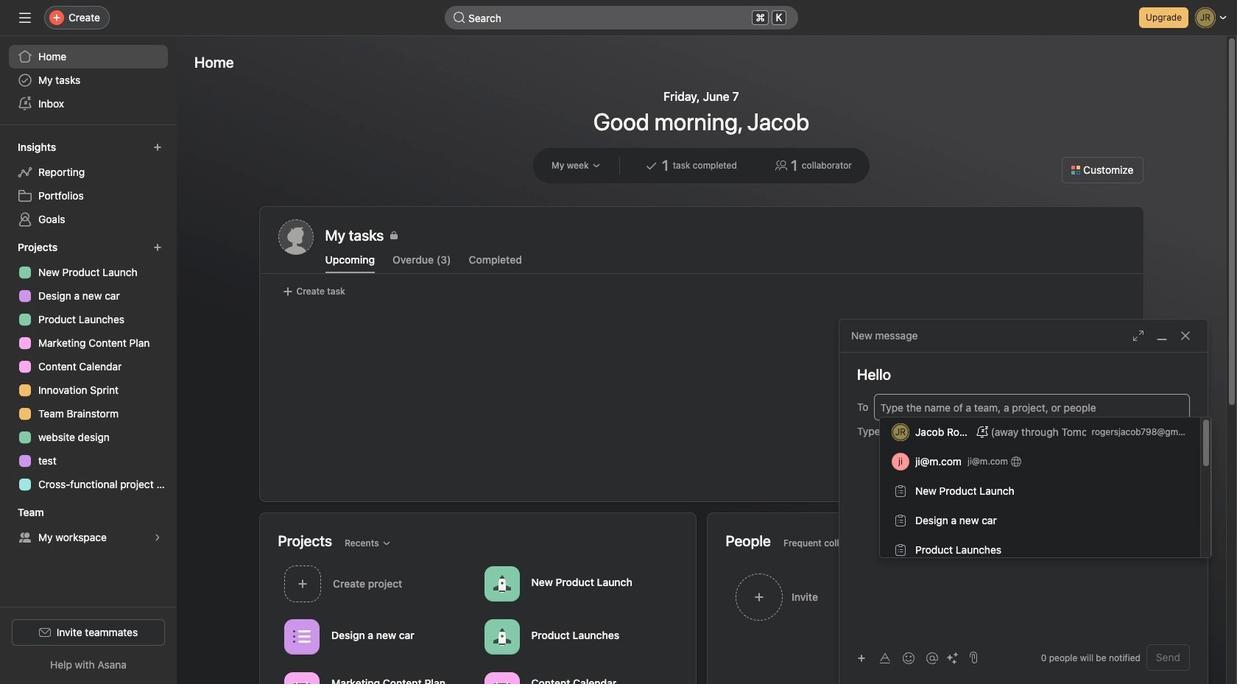 Task type: vqa. For each thing, say whether or not it's contained in the screenshot.
See details, My first portfolio ICON
no



Task type: locate. For each thing, give the bounding box(es) containing it.
2 calendar image from the left
[[493, 681, 511, 684]]

list box
[[880, 418, 1212, 558]]

new insights image
[[153, 143, 162, 152]]

toolbar
[[852, 647, 964, 669]]

see details, my workspace image
[[153, 533, 162, 542]]

0 vertical spatial rocket image
[[493, 575, 511, 593]]

add profile photo image
[[278, 220, 313, 255]]

rocket image
[[493, 575, 511, 593], [493, 628, 511, 646]]

global element
[[0, 36, 177, 125]]

None field
[[445, 6, 799, 29]]

0 horizontal spatial calendar image
[[293, 681, 311, 684]]

list image
[[293, 628, 311, 646]]

1 vertical spatial rocket image
[[493, 628, 511, 646]]

calendar image
[[293, 681, 311, 684], [493, 681, 511, 684]]

dialog
[[840, 320, 1208, 684]]

1 horizontal spatial calendar image
[[493, 681, 511, 684]]

expand popout to full screen image
[[1133, 330, 1145, 342]]

Search tasks, projects, and more text field
[[445, 6, 799, 29]]



Task type: describe. For each thing, give the bounding box(es) containing it.
Add subject text field
[[840, 365, 1208, 385]]

isinverse image
[[454, 12, 466, 24]]

minimize image
[[1157, 330, 1169, 342]]

at mention image
[[927, 652, 939, 664]]

2 rocket image from the top
[[493, 628, 511, 646]]

hide sidebar image
[[19, 12, 31, 24]]

teams element
[[0, 500, 177, 553]]

new project or portfolio image
[[153, 243, 162, 252]]

Type the name of a team, a project, or people text field
[[881, 399, 1183, 416]]

1 rocket image from the top
[[493, 575, 511, 593]]

insights element
[[0, 134, 177, 234]]

projects element
[[0, 234, 177, 500]]

1 calendar image from the left
[[293, 681, 311, 684]]

insert an object image
[[858, 654, 866, 663]]

close image
[[1180, 330, 1192, 342]]



